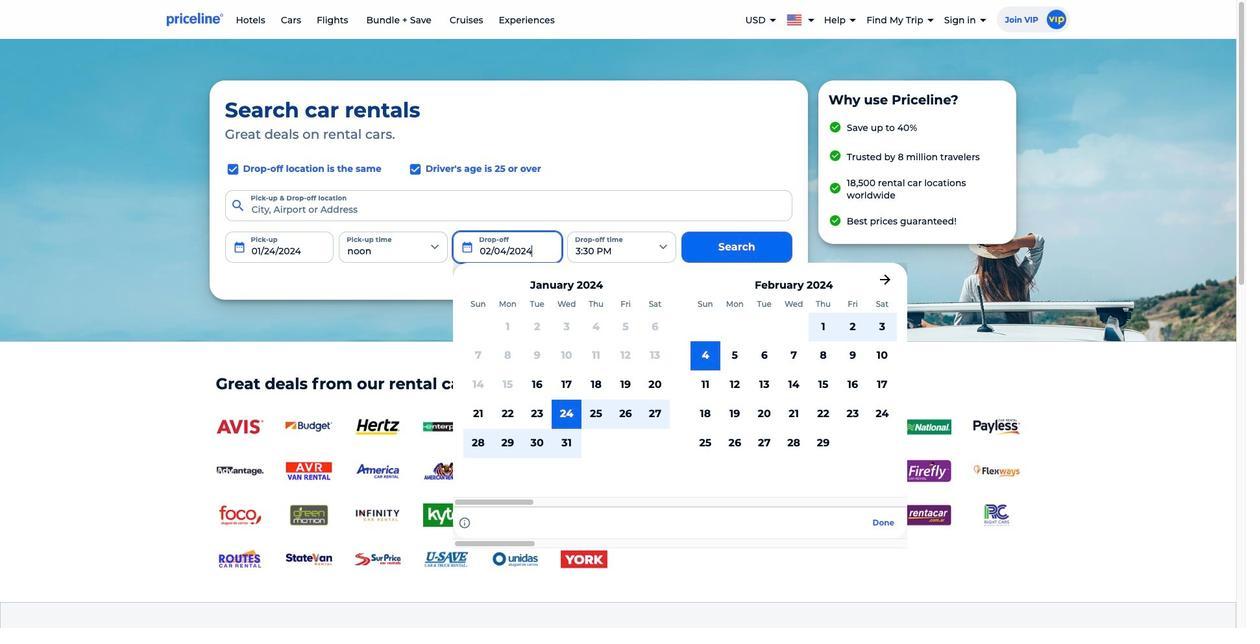 Task type: vqa. For each thing, say whether or not it's contained in the screenshot.
the Password password field in the top of the page
no



Task type: locate. For each thing, give the bounding box(es) containing it.
Drop-off field
[[453, 232, 562, 263]]

calendar image
[[233, 241, 246, 254]]

hertz image
[[354, 415, 401, 439]]

sixt image
[[767, 415, 814, 439]]

surprice image
[[354, 548, 401, 571]]

advantage image
[[216, 460, 263, 483]]

nü image
[[698, 504, 745, 527]]

airport van rental image
[[285, 460, 332, 483]]

firefly image
[[904, 460, 951, 483]]

autounion image
[[492, 460, 538, 483]]

budget image
[[285, 415, 332, 439]]

unidas image
[[492, 548, 538, 571]]

routes image
[[216, 548, 263, 571]]

right cars image
[[973, 504, 1020, 527]]

rentacar image
[[904, 504, 951, 527]]

priceless image
[[836, 504, 882, 527]]

avis image
[[216, 415, 263, 439]]

nextcar image
[[629, 504, 676, 527]]

america car rental image
[[354, 460, 401, 483]]

midway image
[[560, 504, 607, 527]]

priceline.com home image
[[166, 12, 223, 27]]

payless image
[[973, 419, 1020, 435]]

american image
[[423, 460, 470, 483]]



Task type: describe. For each thing, give the bounding box(es) containing it.
dollar image
[[492, 415, 538, 439]]

infinity image
[[354, 504, 401, 527]]

national image
[[904, 415, 951, 439]]

en us image
[[786, 12, 807, 26]]

carwiz image
[[560, 460, 607, 483]]

york image
[[560, 548, 607, 571]]

u save image
[[423, 548, 470, 571]]

thrifty image
[[629, 415, 676, 439]]

state van rental image
[[285, 548, 332, 571]]

kyte image
[[423, 504, 470, 527]]

vip badge icon image
[[1047, 10, 1066, 29]]

green motion image
[[285, 504, 332, 527]]

show march 2024 image
[[878, 272, 893, 287]]

mex image
[[492, 504, 538, 527]]

flexways image
[[973, 460, 1020, 483]]

enterprise image
[[423, 415, 470, 439]]

alamo image
[[560, 415, 607, 439]]

Pick-up field
[[225, 232, 334, 263]]

City, Airport or Address text field
[[225, 190, 792, 221]]

foco image
[[216, 504, 263, 527]]

fox image
[[836, 415, 882, 439]]

ace image
[[698, 415, 745, 439]]

calendar image
[[461, 241, 474, 254]]

otoq image
[[767, 504, 814, 527]]



